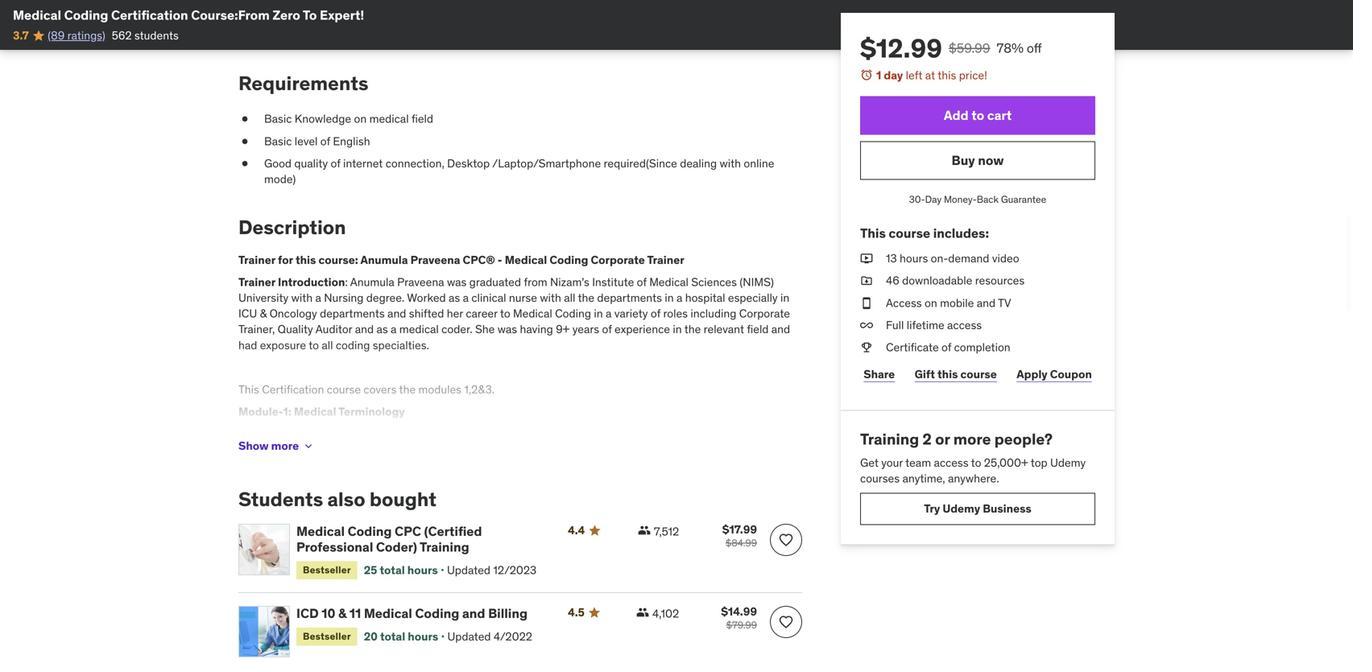 Task type: describe. For each thing, give the bounding box(es) containing it.
1 horizontal spatial with
[[540, 291, 561, 305]]

level
[[295, 134, 318, 148]]

top
[[1031, 456, 1048, 470]]

relevant
[[704, 322, 744, 337]]

& inside : anumula praveena was graduated from nizam's institute of medical sciences (nims) university with a nursing degree. worked as a clinical nurse with all the departments in a hospital especially in icu & oncology departments and shifted her career to medical coding in a variety of roles including corporate trainer, quality auditor and as a medical coder. she was having 9+ years of experience in the relevant field and had exposure to all coding specialties.
[[260, 307, 267, 321]]

medical up 20 total hours
[[364, 606, 412, 622]]

discussion
[[334, 11, 387, 25]]

trainer introduction
[[238, 275, 345, 290]]

0 horizontal spatial with
[[291, 291, 313, 305]]

buy
[[952, 152, 975, 169]]

medical up 3.7
[[13, 7, 61, 23]]

lifetime
[[907, 318, 945, 333]]

0 vertical spatial terminology
[[339, 405, 405, 419]]

1
[[877, 68, 882, 83]]

1 horizontal spatial on
[[925, 296, 938, 310]]

day
[[925, 193, 942, 206]]

internet
[[343, 156, 383, 171]]

tv
[[998, 296, 1012, 310]]

a down introduction
[[315, 291, 321, 305]]

7,512
[[654, 525, 679, 540]]

add to cart button
[[861, 96, 1096, 135]]

xsmall image for basic
[[238, 111, 251, 127]]

1 vertical spatial terminology
[[280, 427, 342, 442]]

trainer,
[[238, 322, 275, 337]]

icu
[[238, 307, 257, 321]]

modifiers
[[284, 11, 331, 25]]

this for this certification course covers the modules 1,2&3. module-1: medical terminology medical terminology - medicine has a language of its own
[[238, 383, 259, 397]]

try
[[924, 502, 940, 517]]

(89
[[48, 28, 65, 43]]

day
[[884, 68, 903, 83]]

basic for basic level of english
[[264, 134, 292, 148]]

medical inside : anumula praveena was graduated from nizam's institute of medical sciences (nims) university with a nursing degree. worked as a clinical nurse with all the departments in a hospital especially in icu & oncology departments and shifted her career to medical coding in a variety of roles including corporate trainer, quality auditor and as a medical coder. she was having 9+ years of experience in the relevant field and had exposure to all coding specialties.
[[399, 322, 439, 337]]

access
[[886, 296, 922, 310]]

show more
[[238, 439, 299, 454]]

and left tv
[[977, 296, 996, 310]]

for
[[278, 253, 293, 267]]

a up her
[[463, 291, 469, 305]]

coding up nizam's
[[550, 253, 588, 267]]

hours for (certified
[[408, 564, 438, 578]]

a inside this certification course covers the modules 1,2&3. module-1: medical terminology medical terminology - medicine has a language of its own
[[423, 427, 429, 442]]

in up years
[[594, 307, 603, 321]]

course for this certification course covers the modules 1,2&3. module-1: medical terminology medical terminology - medicine has a language of its own
[[327, 383, 361, 397]]

0 vertical spatial certification
[[111, 7, 188, 23]]

bought
[[370, 488, 437, 512]]

xsmall image for modifiers
[[259, 10, 272, 26]]

0 vertical spatial this
[[938, 68, 957, 83]]

total for professional
[[380, 564, 405, 578]]

bestseller for medical
[[303, 564, 351, 577]]

1 day left at this price!
[[877, 68, 988, 83]]

sciences
[[692, 275, 737, 290]]

covers
[[364, 383, 397, 397]]

0 horizontal spatial on
[[354, 112, 367, 126]]

1:
[[283, 405, 292, 419]]

xsmall image for full
[[861, 318, 873, 334]]

the inside this certification course covers the modules 1,2&3. module-1: medical terminology medical terminology - medicine has a language of its own
[[399, 383, 416, 397]]

certificate
[[886, 340, 939, 355]]

training 2 or more people? get your team access to 25,000+ top udemy courses anytime, anywhere.
[[861, 430, 1086, 486]]

on-
[[931, 251, 949, 266]]

20 total hours
[[364, 630, 438, 645]]

total for medical
[[380, 630, 405, 645]]

professional
[[297, 539, 373, 556]]

training inside medical coding  cpc (certified professional coder) training
[[420, 539, 469, 556]]

gift this course
[[915, 368, 997, 382]]

updated 12/2023
[[447, 564, 537, 578]]

show more button
[[238, 431, 315, 463]]

:
[[345, 275, 348, 290]]

$14.99
[[721, 605, 757, 620]]

exposure
[[260, 338, 306, 353]]

0 horizontal spatial departments
[[320, 307, 385, 321]]

trainer for trainer introduction
[[238, 275, 275, 290]]

career
[[466, 307, 498, 321]]

$17.99
[[723, 523, 757, 538]]

25,000+
[[984, 456, 1029, 470]]

try udemy business link
[[861, 494, 1096, 526]]

0 vertical spatial medical
[[369, 112, 409, 126]]

required(since
[[604, 156, 678, 171]]

and down especially
[[772, 322, 791, 337]]

0 vertical spatial hours
[[900, 251, 928, 266]]

bestseller for icd
[[303, 631, 351, 643]]

resources
[[975, 274, 1025, 288]]

xsmall image for 46
[[861, 273, 873, 289]]

includes:
[[934, 225, 989, 242]]

medical down module-
[[238, 427, 278, 442]]

also
[[328, 488, 365, 512]]

: anumula praveena was graduated from nizam's institute of medical sciences (nims) university with a nursing degree. worked as a clinical nurse with all the departments in a hospital especially in icu & oncology departments and shifted her career to medical coding in a variety of roles including corporate trainer, quality auditor and as a medical coder. she was having 9+ years of experience in the relevant field and had exposure to all coding specialties.
[[238, 275, 791, 353]]

show
[[238, 439, 269, 454]]

alarm image
[[861, 68, 873, 81]]

your
[[882, 456, 903, 470]]

0 vertical spatial corporate
[[591, 253, 645, 267]]

xsmall image left "7,512"
[[638, 525, 651, 538]]

apply coupon
[[1017, 368, 1092, 382]]

of right institute
[[637, 275, 647, 290]]

off
[[1027, 40, 1042, 56]]

this certification course covers the modules 1,2&3. module-1: medical terminology medical terminology - medicine has a language of its own
[[238, 383, 535, 442]]

full
[[886, 318, 904, 333]]

12/2023
[[493, 564, 537, 578]]

0 vertical spatial access
[[948, 318, 982, 333]]

- inside this certification course covers the modules 1,2&3. module-1: medical terminology medical terminology - medicine has a language of its own
[[344, 427, 349, 442]]

icd 10 & 11 medical coding and billing link
[[297, 606, 549, 622]]

years
[[573, 322, 600, 337]]

of right years
[[602, 322, 612, 337]]

guarantee
[[1001, 193, 1047, 206]]

full lifetime access
[[886, 318, 982, 333]]

1 vertical spatial &
[[338, 606, 347, 622]]

get
[[861, 456, 879, 470]]

4/2022
[[494, 630, 532, 645]]

(89 ratings)
[[48, 28, 105, 43]]

coding inside : anumula praveena was graduated from nizam's institute of medical sciences (nims) university with a nursing degree. worked as a clinical nurse with all the departments in a hospital especially in icu & oncology departments and shifted her career to medical coding in a variety of roles including corporate trainer, quality auditor and as a medical coder. she was having 9+ years of experience in the relevant field and had exposure to all coding specialties.
[[555, 307, 591, 321]]

a up roles
[[677, 291, 683, 305]]

nurse
[[509, 291, 537, 305]]

in up roles
[[665, 291, 674, 305]]

4,102
[[653, 607, 679, 622]]

to down 'quality'
[[309, 338, 319, 353]]

gift this course link
[[912, 359, 1001, 391]]

medical up having
[[513, 307, 553, 321]]

and up updated 4/2022
[[462, 606, 485, 622]]

this course includes:
[[861, 225, 989, 242]]

wishlist image for medical coding  cpc (certified professional coder) training
[[778, 533, 794, 549]]

trainer for this course: anumula praveena cpc® - medical coding corporate trainer
[[238, 253, 685, 267]]

share
[[864, 368, 895, 382]]

xsmall image for certificate
[[861, 340, 873, 356]]

course:
[[319, 253, 358, 267]]

modifiers discussion
[[284, 11, 387, 25]]

medical up roles
[[650, 275, 689, 290]]

with inside good quality of internet connection, desktop /laptop/smartphone required(since dealing with online mode)
[[720, 156, 741, 171]]

1 horizontal spatial as
[[449, 291, 460, 305]]

price!
[[959, 68, 988, 83]]

updated 4/2022
[[448, 630, 532, 645]]

icd 10 & 11 medical coding and billing
[[297, 606, 528, 622]]

0 horizontal spatial field
[[412, 112, 433, 126]]

$84.99
[[726, 538, 757, 550]]

clinical
[[472, 291, 506, 305]]

xsmall image for basic
[[238, 134, 251, 149]]

anywhere.
[[948, 472, 1000, 486]]

including
[[691, 307, 737, 321]]

graduated
[[469, 275, 521, 290]]

562 students
[[112, 28, 179, 43]]

coding
[[336, 338, 370, 353]]

expert!
[[320, 7, 364, 23]]

worked
[[407, 291, 446, 305]]

and up "coding"
[[355, 322, 374, 337]]

quality
[[278, 322, 313, 337]]

nursing
[[324, 291, 364, 305]]

562
[[112, 28, 132, 43]]

1 vertical spatial the
[[685, 322, 701, 337]]



Task type: vqa. For each thing, say whether or not it's contained in the screenshot.
the leftmost Watercolor
no



Task type: locate. For each thing, give the bounding box(es) containing it.
0 horizontal spatial -
[[344, 427, 349, 442]]

to up anywhere.
[[971, 456, 982, 470]]

course left "covers"
[[327, 383, 361, 397]]

on
[[354, 112, 367, 126], [925, 296, 938, 310]]

share button
[[861, 359, 899, 391]]

basic down requirements
[[264, 112, 292, 126]]

this inside this certification course covers the modules 1,2&3. module-1: medical terminology medical terminology - medicine has a language of its own
[[238, 383, 259, 397]]

25 total hours
[[364, 564, 438, 578]]

more right or
[[954, 430, 991, 449]]

46 downloadable resources
[[886, 274, 1025, 288]]

trainer
[[238, 253, 275, 267], [647, 253, 685, 267], [238, 275, 275, 290]]

0 vertical spatial all
[[564, 291, 576, 305]]

2 vertical spatial xsmall image
[[636, 607, 649, 620]]

updated for training
[[447, 564, 491, 578]]

a up specialties. on the bottom left of page
[[391, 322, 397, 337]]

1 vertical spatial corporate
[[739, 307, 790, 321]]

1 horizontal spatial training
[[861, 430, 919, 449]]

xsmall image
[[259, 10, 272, 26], [238, 111, 251, 127], [861, 251, 873, 267], [861, 273, 873, 289], [861, 296, 873, 311], [861, 318, 873, 334], [861, 340, 873, 356], [302, 440, 315, 453], [638, 525, 651, 538]]

0 horizontal spatial certification
[[111, 7, 188, 23]]

add to cart
[[944, 107, 1012, 124]]

$14.99 $79.99
[[721, 605, 757, 632]]

the down nizam's
[[578, 291, 595, 305]]

$12.99 $59.99 78% off
[[861, 32, 1042, 64]]

2 horizontal spatial with
[[720, 156, 741, 171]]

field inside : anumula praveena was graduated from nizam's institute of medical sciences (nims) university with a nursing degree. worked as a clinical nurse with all the departments in a hospital especially in icu & oncology departments and shifted her career to medical coding in a variety of roles including corporate trainer, quality auditor and as a medical coder. she was having 9+ years of experience in the relevant field and had exposure to all coding specialties.
[[747, 322, 769, 337]]

module-
[[238, 405, 283, 419]]

9+
[[556, 322, 570, 337]]

corporate inside : anumula praveena was graduated from nizam's institute of medical sciences (nims) university with a nursing degree. worked as a clinical nurse with all the departments in a hospital especially in icu & oncology departments and shifted her career to medical coding in a variety of roles including corporate trainer, quality auditor and as a medical coder. she was having 9+ years of experience in the relevant field and had exposure to all coding specialties.
[[739, 307, 790, 321]]

in
[[665, 291, 674, 305], [781, 291, 790, 305], [594, 307, 603, 321], [673, 322, 682, 337]]

apply
[[1017, 368, 1048, 382]]

of right the quality
[[331, 156, 341, 171]]

1 total from the top
[[380, 564, 405, 578]]

hours down medical coding  cpc (certified professional coder) training link
[[408, 564, 438, 578]]

as
[[449, 291, 460, 305], [377, 322, 388, 337]]

$79.99
[[726, 620, 757, 632]]

1 vertical spatial updated
[[448, 630, 491, 645]]

with
[[720, 156, 741, 171], [291, 291, 313, 305], [540, 291, 561, 305]]

and down degree.
[[388, 307, 406, 321]]

mobile
[[940, 296, 974, 310]]

0 vertical spatial on
[[354, 112, 367, 126]]

0 vertical spatial field
[[412, 112, 433, 126]]

hours right 13
[[900, 251, 928, 266]]

0 vertical spatial praveena
[[411, 253, 460, 267]]

medical down students also bought
[[297, 524, 345, 540]]

basic
[[264, 112, 292, 126], [264, 134, 292, 148]]

people?
[[995, 430, 1053, 449]]

0 vertical spatial updated
[[447, 564, 491, 578]]

certification up 1:
[[262, 383, 324, 397]]

in right especially
[[781, 291, 790, 305]]

demand
[[949, 251, 990, 266]]

2 basic from the top
[[264, 134, 292, 148]]

coder)
[[376, 539, 417, 556]]

0 horizontal spatial the
[[399, 383, 416, 397]]

as up specialties. on the bottom left of page
[[377, 322, 388, 337]]

0 vertical spatial bestseller
[[303, 564, 351, 577]]

training up your
[[861, 430, 919, 449]]

0 vertical spatial &
[[260, 307, 267, 321]]

terminology down 1:
[[280, 427, 342, 442]]

hours down icd 10 & 11 medical coding and billing link
[[408, 630, 438, 645]]

xsmall image left "zero" at the top left
[[259, 10, 272, 26]]

medical up english on the left top of the page
[[369, 112, 409, 126]]

2 horizontal spatial course
[[961, 368, 997, 382]]

xsmall image for 13
[[861, 251, 873, 267]]

1 vertical spatial hours
[[408, 564, 438, 578]]

0 vertical spatial anumula
[[361, 253, 408, 267]]

1 vertical spatial basic
[[264, 134, 292, 148]]

to
[[972, 107, 985, 124], [500, 307, 511, 321], [309, 338, 319, 353], [971, 456, 982, 470]]

coding up 'ratings)'
[[64, 7, 108, 23]]

0 vertical spatial was
[[447, 275, 467, 290]]

departments down nursing
[[320, 307, 385, 321]]

medical
[[369, 112, 409, 126], [399, 322, 439, 337]]

1 vertical spatial this
[[296, 253, 316, 267]]

1 bestseller from the top
[[303, 564, 351, 577]]

her
[[447, 307, 463, 321]]

back
[[977, 193, 999, 206]]

of inside this certification course covers the modules 1,2&3. module-1: medical terminology medical terminology - medicine has a language of its own
[[484, 427, 494, 442]]

updated left "4/2022"
[[448, 630, 491, 645]]

more inside the training 2 or more people? get your team access to 25,000+ top udemy courses anytime, anywhere.
[[954, 430, 991, 449]]

this for this course includes:
[[861, 225, 886, 242]]

1 horizontal spatial &
[[338, 606, 347, 622]]

total right 25
[[380, 564, 405, 578]]

wishlist image right $79.99
[[778, 615, 794, 631]]

0 horizontal spatial as
[[377, 322, 388, 337]]

udemy right top
[[1051, 456, 1086, 470]]

hospital
[[685, 291, 726, 305]]

1 vertical spatial total
[[380, 630, 405, 645]]

1 horizontal spatial course
[[889, 225, 931, 242]]

& right icu
[[260, 307, 267, 321]]

1 horizontal spatial udemy
[[1051, 456, 1086, 470]]

(certified
[[424, 524, 482, 540]]

of down full lifetime access
[[942, 340, 952, 355]]

a left variety
[[606, 307, 612, 321]]

to
[[303, 7, 317, 23]]

good quality of internet connection, desktop /laptop/smartphone required(since dealing with online mode)
[[264, 156, 775, 186]]

wishlist image for icd 10 & 11 medical coding and billing
[[778, 615, 794, 631]]

- right cpc®
[[498, 253, 502, 267]]

at
[[926, 68, 936, 83]]

xsmall image for access
[[861, 296, 873, 311]]

trainer up university
[[238, 275, 275, 290]]

1 horizontal spatial departments
[[597, 291, 662, 305]]

of inside good quality of internet connection, desktop /laptop/smartphone required(since dealing with online mode)
[[331, 156, 341, 171]]

medical coding  cpc (certified professional coder) training
[[297, 524, 482, 556]]

updated
[[447, 564, 491, 578], [448, 630, 491, 645]]

1 vertical spatial certification
[[262, 383, 324, 397]]

updated for and
[[448, 630, 491, 645]]

all down nizam's
[[564, 291, 576, 305]]

2 vertical spatial the
[[399, 383, 416, 397]]

1 wishlist image from the top
[[778, 533, 794, 549]]

1 vertical spatial on
[[925, 296, 938, 310]]

buy now button
[[861, 141, 1096, 180]]

xsmall image left level
[[238, 134, 251, 149]]

cart
[[988, 107, 1012, 124]]

to inside the training 2 or more people? get your team access to 25,000+ top udemy courses anytime, anywhere.
[[971, 456, 982, 470]]

coding inside medical coding  cpc (certified professional coder) training
[[348, 524, 392, 540]]

1 updated from the top
[[447, 564, 491, 578]]

1 vertical spatial was
[[498, 322, 517, 337]]

1 vertical spatial training
[[420, 539, 469, 556]]

medical coding certification course:from zero to expert!
[[13, 7, 364, 23]]

more inside button
[[271, 439, 299, 454]]

-
[[498, 253, 502, 267], [344, 427, 349, 442]]

xsmall image up share
[[861, 340, 873, 356]]

corporate down especially
[[739, 307, 790, 321]]

medical right 1:
[[294, 405, 336, 419]]

xsmall image left 46
[[861, 273, 873, 289]]

of left roles
[[651, 307, 661, 321]]

0 vertical spatial this
[[861, 225, 886, 242]]

on up english on the left top of the page
[[354, 112, 367, 126]]

experience
[[615, 322, 670, 337]]

having
[[520, 322, 553, 337]]

1 horizontal spatial was
[[498, 322, 517, 337]]

access down mobile
[[948, 318, 982, 333]]

0 vertical spatial total
[[380, 564, 405, 578]]

13 hours on-demand video
[[886, 251, 1020, 266]]

certificate of completion
[[886, 340, 1011, 355]]

0 vertical spatial departments
[[597, 291, 662, 305]]

0 vertical spatial course
[[889, 225, 931, 242]]

left
[[906, 68, 923, 83]]

course down completion
[[961, 368, 997, 382]]

0 vertical spatial wishlist image
[[778, 533, 794, 549]]

0 vertical spatial xsmall image
[[238, 134, 251, 149]]

coding left 'cpc'
[[348, 524, 392, 540]]

its
[[497, 427, 509, 442]]

certification inside this certification course covers the modules 1,2&3. module-1: medical terminology medical terminology - medicine has a language of its own
[[262, 383, 324, 397]]

1 vertical spatial -
[[344, 427, 349, 442]]

medical inside medical coding  cpc (certified professional coder) training
[[297, 524, 345, 540]]

1 vertical spatial praveena
[[397, 275, 444, 290]]

0 horizontal spatial this
[[238, 383, 259, 397]]

total
[[380, 564, 405, 578], [380, 630, 405, 645]]

xsmall image for good
[[238, 156, 251, 172]]

to inside 'button'
[[972, 107, 985, 124]]

xsmall image left good
[[238, 156, 251, 172]]

basic knowledge on  medical field
[[264, 112, 433, 126]]

1 vertical spatial xsmall image
[[238, 156, 251, 172]]

xsmall image right show more at the bottom left of page
[[302, 440, 315, 453]]

zero
[[273, 7, 300, 23]]

as up her
[[449, 291, 460, 305]]

team
[[906, 456, 931, 470]]

0 horizontal spatial was
[[447, 275, 467, 290]]

the
[[578, 291, 595, 305], [685, 322, 701, 337], [399, 383, 416, 397]]

roles
[[663, 307, 688, 321]]

2 total from the top
[[380, 630, 405, 645]]

11
[[350, 606, 361, 622]]

0 vertical spatial udemy
[[1051, 456, 1086, 470]]

students also bought
[[238, 488, 437, 512]]

field
[[412, 112, 433, 126], [747, 322, 769, 337]]

0 horizontal spatial udemy
[[943, 502, 981, 517]]

downloadable
[[902, 274, 973, 288]]

1 vertical spatial as
[[377, 322, 388, 337]]

the down roles
[[685, 322, 701, 337]]

bestseller down 10
[[303, 631, 351, 643]]

1 vertical spatial wishlist image
[[778, 615, 794, 631]]

medical coding  cpc (certified professional coder) training link
[[297, 524, 549, 556]]

access down or
[[934, 456, 969, 470]]

students
[[238, 488, 323, 512]]

trainer up roles
[[647, 253, 685, 267]]

quality
[[294, 156, 328, 171]]

&
[[260, 307, 267, 321], [338, 606, 347, 622]]

1 vertical spatial anumula
[[350, 275, 395, 290]]

on up full lifetime access
[[925, 296, 938, 310]]

training inside the training 2 or more people? get your team access to 25,000+ top udemy courses anytime, anywhere.
[[861, 430, 919, 449]]

corporate up institute
[[591, 253, 645, 267]]

a right has
[[423, 427, 429, 442]]

1 vertical spatial this
[[238, 383, 259, 397]]

0 horizontal spatial all
[[322, 338, 333, 353]]

2 vertical spatial this
[[938, 368, 958, 382]]

she
[[475, 322, 495, 337]]

0 vertical spatial -
[[498, 253, 502, 267]]

field down especially
[[747, 322, 769, 337]]

course for gift this course
[[961, 368, 997, 382]]

hours for 11
[[408, 630, 438, 645]]

0 horizontal spatial more
[[271, 439, 299, 454]]

1 vertical spatial departments
[[320, 307, 385, 321]]

/laptop/smartphone
[[492, 156, 601, 171]]

departments up variety
[[597, 291, 662, 305]]

with down from at the left of page
[[540, 291, 561, 305]]

access inside the training 2 or more people? get your team access to 25,000+ top udemy courses anytime, anywhere.
[[934, 456, 969, 470]]

bestseller
[[303, 564, 351, 577], [303, 631, 351, 643]]

requirements
[[238, 71, 369, 95]]

medicine
[[352, 427, 398, 442]]

language
[[431, 427, 481, 442]]

1 horizontal spatial this
[[861, 225, 886, 242]]

anumula inside : anumula praveena was graduated from nizam's institute of medical sciences (nims) university with a nursing degree. worked as a clinical nurse with all the departments in a hospital especially in icu & oncology departments and shifted her career to medical coding in a variety of roles including corporate trainer, quality auditor and as a medical coder. she was having 9+ years of experience in the relevant field and had exposure to all coding specialties.
[[350, 275, 395, 290]]

0 vertical spatial as
[[449, 291, 460, 305]]

46
[[886, 274, 900, 288]]

xsmall image left access
[[861, 296, 873, 311]]

this right at
[[938, 68, 957, 83]]

cpc®
[[463, 253, 495, 267]]

xsmall image inside the show more button
[[302, 440, 315, 453]]

terminology up medicine
[[339, 405, 405, 419]]

2 vertical spatial hours
[[408, 630, 438, 645]]

1 vertical spatial bestseller
[[303, 631, 351, 643]]

0 horizontal spatial course
[[327, 383, 361, 397]]

udemy inside the training 2 or more people? get your team access to 25,000+ top udemy courses anytime, anywhere.
[[1051, 456, 1086, 470]]

1 vertical spatial access
[[934, 456, 969, 470]]

trainer left for
[[238, 253, 275, 267]]

1 horizontal spatial more
[[954, 430, 991, 449]]

good
[[264, 156, 292, 171]]

0 vertical spatial the
[[578, 291, 595, 305]]

updated down (certified
[[447, 564, 491, 578]]

add
[[944, 107, 969, 124]]

1 vertical spatial course
[[961, 368, 997, 382]]

all down auditor
[[322, 338, 333, 353]]

2 updated from the top
[[448, 630, 491, 645]]

1 vertical spatial field
[[747, 322, 769, 337]]

in down roles
[[673, 322, 682, 337]]

to left cart
[[972, 107, 985, 124]]

1 horizontal spatial the
[[578, 291, 595, 305]]

the right "covers"
[[399, 383, 416, 397]]

certification up 562 students
[[111, 7, 188, 23]]

2 vertical spatial course
[[327, 383, 361, 397]]

1 horizontal spatial certification
[[262, 383, 324, 397]]

apply coupon button
[[1014, 359, 1096, 391]]

0 horizontal spatial &
[[260, 307, 267, 321]]

specialties.
[[373, 338, 429, 353]]

business
[[983, 502, 1032, 517]]

0 horizontal spatial training
[[420, 539, 469, 556]]

1 vertical spatial medical
[[399, 322, 439, 337]]

xsmall image left full
[[861, 318, 873, 334]]

2 wishlist image from the top
[[778, 615, 794, 631]]

basic up good
[[264, 134, 292, 148]]

or
[[935, 430, 950, 449]]

course up 13
[[889, 225, 931, 242]]

4.4
[[568, 524, 585, 538]]

xsmall image left 13
[[861, 251, 873, 267]]

4.5
[[568, 606, 585, 620]]

1 horizontal spatial field
[[747, 322, 769, 337]]

1 vertical spatial all
[[322, 338, 333, 353]]

wishlist image right $84.99
[[778, 533, 794, 549]]

of left its
[[484, 427, 494, 442]]

was right she
[[498, 322, 517, 337]]

try udemy business
[[924, 502, 1032, 517]]

xsmall image down requirements
[[238, 111, 251, 127]]

more right show
[[271, 439, 299, 454]]

trainer for trainer for this course: anumula praveena cpc® - medical coding corporate trainer
[[238, 253, 275, 267]]

& left the 11
[[338, 606, 347, 622]]

medical up from at the left of page
[[505, 253, 547, 267]]

$12.99
[[861, 32, 943, 64]]

especially
[[728, 291, 778, 305]]

field up connection,
[[412, 112, 433, 126]]

to down clinical
[[500, 307, 511, 321]]

medical
[[13, 7, 61, 23], [505, 253, 547, 267], [650, 275, 689, 290], [513, 307, 553, 321], [294, 405, 336, 419], [238, 427, 278, 442], [297, 524, 345, 540], [364, 606, 412, 622]]

0 vertical spatial training
[[861, 430, 919, 449]]

coding up 9+
[[555, 307, 591, 321]]

0 horizontal spatial corporate
[[591, 253, 645, 267]]

course inside this certification course covers the modules 1,2&3. module-1: medical terminology medical terminology - medicine has a language of its own
[[327, 383, 361, 397]]

1 horizontal spatial corporate
[[739, 307, 790, 321]]

2 horizontal spatial the
[[685, 322, 701, 337]]

1 basic from the top
[[264, 112, 292, 126]]

coding up 20 total hours
[[415, 606, 460, 622]]

was down trainer for this course: anumula praveena cpc® - medical coding corporate trainer
[[447, 275, 467, 290]]

2 bestseller from the top
[[303, 631, 351, 643]]

- left medicine
[[344, 427, 349, 442]]

own
[[512, 427, 535, 442]]

of right level
[[321, 134, 330, 148]]

1 vertical spatial udemy
[[943, 502, 981, 517]]

13
[[886, 251, 897, 266]]

anumula
[[361, 253, 408, 267], [350, 275, 395, 290]]

1 horizontal spatial all
[[564, 291, 576, 305]]

wishlist image
[[778, 533, 794, 549], [778, 615, 794, 631]]

0 vertical spatial basic
[[264, 112, 292, 126]]

completion
[[954, 340, 1011, 355]]

with left online
[[720, 156, 741, 171]]

basic for basic knowledge on  medical field
[[264, 112, 292, 126]]

praveena inside : anumula praveena was graduated from nizam's institute of medical sciences (nims) university with a nursing degree. worked as a clinical nurse with all the departments in a hospital especially in icu & oncology departments and shifted her career to medical coding in a variety of roles including corporate trainer, quality auditor and as a medical coder. she was having 9+ years of experience in the relevant field and had exposure to all coding specialties.
[[397, 275, 444, 290]]

1 horizontal spatial -
[[498, 253, 502, 267]]

xsmall image
[[238, 134, 251, 149], [238, 156, 251, 172], [636, 607, 649, 620]]



